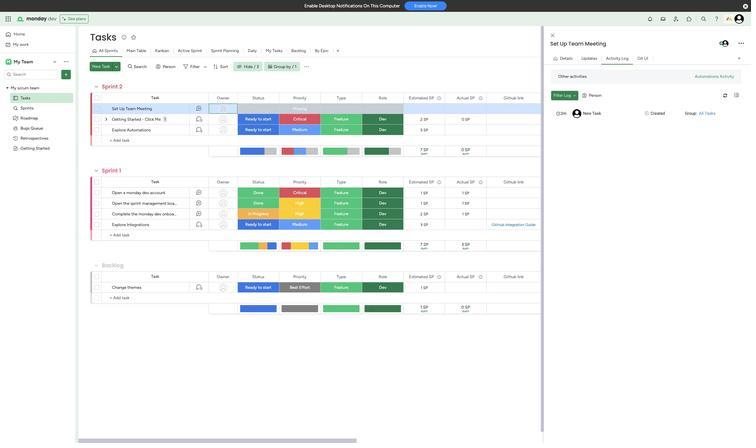 Task type: describe. For each thing, give the bounding box(es) containing it.
best
[[290, 285, 298, 290]]

sprint planning button
[[207, 46, 243, 56]]

sprint
[[130, 201, 141, 206]]

0 vertical spatial dev
[[48, 15, 56, 22]]

dapulse close image
[[743, 4, 748, 9]]

1 7 sp sum from the top
[[420, 148, 429, 156]]

export to excel image
[[732, 93, 742, 98]]

2 medium from the top
[[293, 222, 308, 227]]

new inside 'button'
[[92, 64, 101, 69]]

queue
[[31, 126, 43, 131]]

1 vertical spatial 0
[[462, 148, 464, 153]]

filter button
[[181, 62, 209, 71]]

backlog for backlog button
[[291, 48, 306, 53]]

dapulse plus image
[[645, 110, 649, 117]]

v2 search image
[[128, 63, 132, 70]]

1 sp sum
[[421, 305, 428, 313]]

1 ready from the top
[[245, 117, 257, 122]]

0 vertical spatial 0
[[462, 117, 464, 122]]

0 vertical spatial monday
[[26, 15, 47, 22]]

1 role from the top
[[379, 96, 387, 101]]

column information image for first actual sp field from the bottom
[[479, 275, 483, 280]]

monday for complete
[[139, 212, 154, 217]]

2 priority from the top
[[293, 180, 307, 185]]

on
[[364, 3, 370, 9]]

change themes
[[112, 285, 141, 290]]

git ui
[[638, 56, 648, 61]]

3 sp sum
[[462, 242, 470, 251]]

Search field
[[132, 63, 150, 71]]

notifications image
[[647, 16, 653, 22]]

1 vertical spatial automations
[[127, 128, 151, 133]]

2 2 sp from the top
[[421, 212, 428, 216]]

my work button
[[4, 40, 64, 49]]

main table
[[127, 48, 146, 53]]

role field for backlog
[[377, 274, 389, 280]]

tasks inside button
[[273, 48, 283, 53]]

1 button for getting started - click me
[[189, 114, 209, 125]]

1 priority from the top
[[293, 96, 307, 101]]

task for sprint 1
[[151, 180, 159, 185]]

7 feature from the top
[[334, 285, 349, 290]]

1 ready to start from the top
[[245, 117, 272, 122]]

1 button for explore integrations
[[189, 220, 209, 230]]

1 high from the top
[[296, 201, 304, 206]]

actual for 1st actual sp field from the top of the page
[[457, 96, 469, 101]]

group: all tasks
[[685, 111, 716, 116]]

a
[[123, 191, 125, 196]]

type for first "type" field from the bottom
[[337, 275, 346, 280]]

apps image
[[687, 16, 692, 22]]

enable for enable desktop notifications on this computer
[[304, 3, 318, 9]]

5 sp
[[421, 128, 428, 132]]

updates button
[[577, 54, 602, 63]]

tasks down the my scrum team
[[20, 96, 30, 101]]

start for change themes
[[263, 285, 272, 290]]

1 medium from the top
[[293, 127, 308, 132]]

1 button for change themes
[[189, 282, 209, 293]]

log for filter log
[[564, 93, 571, 98]]

type for third "type" field from the bottom of the page
[[337, 96, 346, 101]]

1 7 from the top
[[420, 148, 423, 153]]

-
[[142, 117, 144, 122]]

Backlog field
[[100, 262, 125, 270]]

getting started
[[20, 146, 50, 151]]

plans
[[76, 16, 86, 21]]

now!
[[428, 4, 437, 8]]

bugs queue
[[20, 126, 43, 131]]

bugs
[[20, 126, 30, 131]]

2 critical from the top
[[293, 191, 307, 196]]

Sprint 2 field
[[100, 83, 124, 91]]

1 vertical spatial all
[[699, 111, 704, 116]]

open for open the sprint management board
[[112, 201, 122, 206]]

activity log
[[606, 56, 629, 61]]

dev for complete
[[155, 212, 161, 217]]

1 inside field
[[119, 167, 121, 175]]

workspace selection element
[[6, 58, 34, 65]]

daily button
[[243, 46, 261, 56]]

dev for open
[[142, 191, 149, 196]]

1 status field from the top
[[251, 95, 266, 101]]

other activities
[[559, 74, 587, 79]]

group:
[[685, 111, 697, 116]]

column information image for 1st actual sp field from the top of the page
[[479, 96, 483, 101]]

type for second "type" field from the top
[[337, 180, 346, 185]]

Set Up Team Meeting field
[[549, 40, 719, 48]]

1 critical from the top
[[293, 117, 307, 122]]

options image
[[739, 40, 744, 48]]

kanban
[[155, 48, 169, 53]]

2m
[[561, 111, 567, 116]]

by epic button
[[311, 46, 333, 56]]

1 vertical spatial person
[[589, 93, 602, 98]]

3 for 3 sp
[[421, 223, 423, 227]]

0 horizontal spatial person
[[163, 64, 176, 69]]

sprint 1
[[102, 167, 121, 175]]

onboarding
[[162, 212, 184, 217]]

role field for sprint 1
[[377, 179, 389, 186]]

progress
[[253, 212, 269, 217]]

start for explore automations
[[263, 127, 272, 132]]

backlog button
[[287, 46, 311, 56]]

1 / from the left
[[254, 64, 256, 69]]

my team
[[14, 59, 33, 64]]

ready for change themes
[[245, 285, 257, 290]]

2 actual sp field from the top
[[456, 179, 476, 186]]

notifications
[[337, 3, 363, 9]]

1 button for explore automations
[[189, 125, 209, 135]]

change
[[112, 285, 126, 290]]

inbox image
[[660, 16, 666, 22]]

the for complete
[[131, 212, 138, 217]]

sum inside 3 sp sum
[[463, 247, 469, 251]]

3 for 3 sp sum
[[462, 242, 464, 247]]

1 vertical spatial new task
[[583, 111, 601, 116]]

getting for getting started - click me
[[112, 117, 126, 122]]

see plans
[[68, 16, 86, 21]]

my for my work
[[13, 42, 19, 47]]

task inside 'button'
[[102, 64, 110, 69]]

to for explore automations
[[258, 127, 262, 132]]

5 feature from the top
[[334, 212, 349, 217]]

desktop
[[319, 3, 336, 9]]

1 start from the top
[[263, 117, 272, 122]]

getting started - click me
[[112, 117, 161, 122]]

3 estimated sp field from the top
[[408, 274, 436, 280]]

sprint for sprint planning
[[211, 48, 222, 53]]

main
[[127, 48, 136, 53]]

caret down image
[[6, 86, 9, 90]]

3 type field from the top
[[335, 274, 348, 280]]

owner for backlog
[[217, 275, 229, 280]]

2 dev from the top
[[379, 127, 387, 132]]

actual sp for 2nd actual sp field from the bottom
[[457, 180, 475, 185]]

1 vertical spatial 2
[[421, 117, 423, 122]]

sp inside 3 sp sum
[[465, 242, 470, 247]]

enable for enable now!
[[415, 4, 427, 8]]

active
[[178, 48, 190, 53]]

2 done from the top
[[254, 201, 263, 206]]

1 2 sp from the top
[[421, 117, 428, 122]]

in
[[248, 212, 252, 217]]

1 github link field from the top
[[502, 95, 525, 101]]

explore for explore automations
[[112, 128, 126, 133]]

filter for filter
[[190, 64, 200, 69]]

team inside workspace selection element
[[21, 59, 33, 64]]

themes
[[127, 285, 141, 290]]

1 actual sp field from the top
[[456, 95, 476, 101]]

1 vertical spatial set up team meeting
[[112, 106, 152, 111]]

all sprints
[[99, 48, 118, 53]]

ready to start for explore automations
[[245, 127, 272, 132]]

new task button
[[90, 62, 112, 71]]

my for my tasks
[[266, 48, 272, 53]]

1 inside 1 sp sum
[[421, 305, 422, 310]]

epic
[[321, 48, 329, 53]]

status for 3rd status field from the bottom
[[253, 96, 265, 101]]

started for getting started
[[36, 146, 50, 151]]

4 feature from the top
[[334, 201, 349, 206]]

3 estimated sp from the top
[[409, 275, 434, 280]]

0 vertical spatial maria williams image
[[735, 14, 744, 24]]

1 vertical spatial person button
[[580, 91, 605, 100]]

status for 2nd status field from the bottom
[[253, 180, 265, 185]]

git
[[638, 56, 643, 61]]

monday for open
[[126, 191, 141, 196]]

github for third github link 'field' from the bottom of the page
[[504, 96, 517, 101]]

owner field for backlog
[[216, 274, 231, 280]]

arrow down image
[[202, 63, 209, 70]]

actual sp for 1st actual sp field from the top of the page
[[457, 96, 475, 101]]

my for my scrum team
[[11, 85, 16, 91]]

1 estimated sp field from the top
[[408, 95, 436, 101]]

3 actual sp field from the top
[[456, 274, 476, 280]]

scrum
[[17, 85, 29, 91]]

complete
[[112, 212, 130, 217]]

2 estimated sp field from the top
[[408, 179, 436, 186]]

kanban button
[[151, 46, 173, 56]]

activity inside button
[[720, 74, 735, 79]]

0 vertical spatial add view image
[[337, 49, 339, 53]]

all sprints button
[[90, 46, 122, 56]]

1 vertical spatial new
[[583, 111, 592, 116]]

automations activity button
[[693, 72, 737, 81]]

7 dev from the top
[[379, 285, 387, 290]]

table
[[137, 48, 146, 53]]

link for 2nd github link 'field' from the bottom
[[518, 180, 524, 185]]

open for open a monday dev account
[[112, 191, 122, 196]]

activities
[[570, 74, 587, 79]]

started for getting started - click me
[[127, 117, 141, 122]]

complete the monday dev onboarding flow
[[112, 212, 193, 217]]

filter log button
[[551, 91, 579, 100]]

details
[[560, 56, 573, 61]]

open the sprint management board
[[112, 201, 178, 206]]

2 inside field
[[119, 83, 122, 90]]

automations inside button
[[695, 74, 719, 79]]

team
[[30, 85, 39, 91]]

ready for explore integrations
[[245, 222, 257, 227]]

enable now! button
[[405, 2, 447, 10]]

github
[[492, 223, 505, 227]]

ready for explore automations
[[245, 127, 257, 132]]

m
[[7, 59, 10, 64]]

flow
[[185, 212, 193, 217]]

invite members image
[[673, 16, 679, 22]]

filter for filter log
[[554, 93, 563, 98]]

0 horizontal spatial angle down image
[[115, 64, 118, 69]]

set up team meeting inside 'field'
[[551, 40, 607, 47]]

Tasks field
[[89, 31, 118, 44]]

monday dev
[[26, 15, 56, 22]]

sprint planning
[[211, 48, 239, 53]]

3 feature from the top
[[334, 191, 349, 196]]

dapulse drag 2 image
[[545, 228, 547, 235]]

select product image
[[5, 16, 11, 22]]

public board image for getting started
[[13, 146, 18, 151]]

refresh image
[[721, 93, 730, 98]]

1 + add task text field from the top
[[105, 137, 206, 144]]

1 horizontal spatial add view image
[[738, 56, 741, 61]]

3 status field from the top
[[251, 274, 266, 280]]

my for my team
[[14, 59, 20, 64]]

1 done from the top
[[254, 191, 263, 196]]

2 7 sp sum from the top
[[420, 242, 429, 251]]

2 vertical spatial team
[[126, 106, 136, 111]]

4 dev from the top
[[379, 201, 387, 206]]

account
[[150, 191, 165, 196]]

0 horizontal spatial set
[[112, 106, 118, 111]]

github integration guide
[[492, 223, 536, 227]]

1 owner field from the top
[[216, 95, 231, 101]]

0 horizontal spatial up
[[119, 106, 125, 111]]

angle down image inside filter log button
[[574, 93, 576, 98]]

actual for first actual sp field from the bottom
[[457, 275, 469, 280]]

git ui button
[[633, 54, 653, 63]]

integrations
[[127, 223, 149, 228]]

0 horizontal spatial 3
[[257, 64, 259, 69]]

2 estimated sp from the top
[[409, 180, 434, 185]]



Task type: locate. For each thing, give the bounding box(es) containing it.
open left a
[[112, 191, 122, 196]]

1 horizontal spatial person
[[589, 93, 602, 98]]

close image
[[551, 33, 555, 38]]

best effort
[[290, 285, 310, 290]]

backlog inside button
[[291, 48, 306, 53]]

Github link field
[[502, 95, 525, 101], [502, 179, 525, 186], [502, 274, 525, 280]]

2 vertical spatial owner
[[217, 275, 229, 280]]

up inside 'field'
[[560, 40, 567, 47]]

2 ready from the top
[[245, 127, 257, 132]]

github link for third github link 'field' from the bottom of the page
[[504, 96, 524, 101]]

2 feature from the top
[[334, 127, 349, 132]]

options image
[[63, 72, 69, 77]]

0 vertical spatial high
[[296, 201, 304, 206]]

new down 'all sprints' button
[[92, 64, 101, 69]]

2 owner from the top
[[217, 180, 229, 185]]

1 horizontal spatial new
[[583, 111, 592, 116]]

team
[[569, 40, 584, 47], [21, 59, 33, 64], [126, 106, 136, 111]]

4 to from the top
[[258, 285, 262, 290]]

4 ready from the top
[[245, 285, 257, 290]]

all right group:
[[699, 111, 704, 116]]

sp inside 1 sp sum
[[423, 305, 428, 310]]

enable
[[304, 3, 318, 9], [415, 4, 427, 8]]

2 role from the top
[[379, 180, 387, 185]]

0 vertical spatial type
[[337, 96, 346, 101]]

team up getting started - click me
[[126, 106, 136, 111]]

start
[[263, 117, 272, 122], [263, 127, 272, 132], [263, 222, 272, 227], [263, 285, 272, 290]]

3 priority from the top
[[293, 275, 307, 280]]

3 link from the top
[[518, 275, 524, 280]]

1 actual sp from the top
[[457, 96, 475, 101]]

1 horizontal spatial started
[[127, 117, 141, 122]]

explore down complete
[[112, 223, 126, 228]]

show board description image
[[121, 34, 128, 40]]

1 vertical spatial type field
[[335, 179, 348, 186]]

backlog up menu icon
[[291, 48, 306, 53]]

1 vertical spatial status
[[253, 180, 265, 185]]

filter up "2m"
[[554, 93, 563, 98]]

3 github link field from the top
[[502, 274, 525, 280]]

my right caret down image
[[11, 85, 16, 91]]

0 vertical spatial link
[[518, 96, 524, 101]]

retrospectives
[[20, 136, 48, 141]]

add view image
[[337, 49, 339, 53], [738, 56, 741, 61]]

2 github link field from the top
[[502, 179, 525, 186]]

2 vertical spatial github link field
[[502, 274, 525, 280]]

set inside set up team meeting 'field'
[[551, 40, 559, 47]]

2 7 from the top
[[420, 242, 423, 247]]

new task right "2m"
[[583, 111, 601, 116]]

sum
[[421, 152, 428, 156], [463, 152, 469, 156], [421, 247, 428, 251], [463, 247, 469, 251], [421, 309, 428, 313], [463, 309, 469, 313]]

started left -
[[127, 117, 141, 122]]

github link for 1st github link 'field' from the bottom
[[504, 275, 524, 280]]

github integration guide link
[[491, 223, 537, 227]]

filter inside button
[[554, 93, 563, 98]]

sprints inside list box
[[20, 106, 34, 111]]

group
[[274, 64, 285, 69]]

1 vertical spatial 7 sp sum
[[420, 242, 429, 251]]

2 vertical spatial 2
[[421, 212, 423, 216]]

log for activity log
[[622, 56, 629, 61]]

priority
[[293, 96, 307, 101], [293, 180, 307, 185], [293, 275, 307, 280]]

person
[[163, 64, 176, 69], [589, 93, 602, 98]]

1 dev from the top
[[379, 117, 387, 122]]

activity inside button
[[606, 56, 621, 61]]

1 vertical spatial priority
[[293, 180, 307, 185]]

3 ready from the top
[[245, 222, 257, 227]]

1 to from the top
[[258, 117, 262, 122]]

column information image
[[437, 96, 442, 101], [479, 96, 483, 101], [437, 275, 442, 280], [479, 275, 483, 280]]

public board image for tasks
[[13, 95, 18, 101]]

public board image down scrum on the left of the page
[[13, 95, 18, 101]]

0 horizontal spatial person button
[[153, 62, 179, 71]]

ready to start for explore integrations
[[245, 222, 272, 227]]

0 horizontal spatial filter
[[190, 64, 200, 69]]

actual sp
[[457, 96, 475, 101], [457, 180, 475, 185], [457, 275, 475, 280]]

sprints up roadmap
[[20, 106, 34, 111]]

2 vertical spatial estimated sp
[[409, 275, 434, 280]]

meeting up -
[[137, 106, 152, 111]]

2 / from the left
[[292, 64, 294, 69]]

column information image for estimated sp
[[437, 180, 442, 185]]

by epic
[[315, 48, 329, 53]]

1 github link from the top
[[504, 96, 524, 101]]

1 feature from the top
[[334, 117, 349, 122]]

getting up explore automations
[[112, 117, 126, 122]]

3 github link from the top
[[504, 275, 524, 280]]

0 horizontal spatial meeting
[[137, 106, 152, 111]]

team up details
[[569, 40, 584, 47]]

github for 2nd github link 'field' from the bottom
[[504, 180, 517, 185]]

hide
[[244, 64, 253, 69]]

my right the workspace icon
[[14, 59, 20, 64]]

+ add task text field down themes
[[105, 295, 206, 302]]

sprint inside button
[[211, 48, 222, 53]]

2 open from the top
[[112, 201, 122, 206]]

my right daily
[[266, 48, 272, 53]]

0 horizontal spatial new task
[[92, 64, 110, 69]]

0 vertical spatial automations
[[695, 74, 719, 79]]

0 vertical spatial actual sp
[[457, 96, 475, 101]]

0 vertical spatial meeting
[[585, 40, 607, 47]]

list box
[[0, 82, 76, 233]]

0 horizontal spatial activity
[[606, 56, 621, 61]]

meeting inside 'field'
[[585, 40, 607, 47]]

github
[[504, 96, 517, 101], [504, 180, 517, 185], [504, 275, 517, 280]]

1 vertical spatial link
[[518, 180, 524, 185]]

2 vertical spatial 0
[[462, 305, 464, 310]]

2 github from the top
[[504, 180, 517, 185]]

7 sp sum down 3 sp
[[420, 242, 429, 251]]

2 vertical spatial owner field
[[216, 274, 231, 280]]

sprints inside button
[[105, 48, 118, 53]]

0 sp
[[462, 117, 470, 122]]

to for change themes
[[258, 285, 262, 290]]

to
[[258, 117, 262, 122], [258, 127, 262, 132], [258, 222, 262, 227], [258, 285, 262, 290]]

home button
[[4, 30, 64, 39]]

my inside workspace selection element
[[14, 59, 20, 64]]

1 vertical spatial the
[[131, 212, 138, 217]]

1 horizontal spatial 3
[[421, 223, 423, 227]]

automations activity
[[695, 74, 735, 79]]

enable left now!
[[415, 4, 427, 8]]

filter log
[[554, 93, 571, 98]]

owner field for sprint 1
[[216, 179, 231, 186]]

sum inside 1 sp sum
[[421, 309, 428, 313]]

1 horizontal spatial dev
[[142, 191, 149, 196]]

0 horizontal spatial maria williams image
[[722, 40, 729, 47]]

0 vertical spatial started
[[127, 117, 141, 122]]

filter left arrow down icon
[[190, 64, 200, 69]]

estimated for 2nd estimated sp field from the bottom
[[409, 180, 428, 185]]

Priority field
[[292, 95, 308, 101], [292, 179, 308, 186], [292, 274, 308, 280]]

2 type from the top
[[337, 180, 346, 185]]

2 github link from the top
[[504, 180, 524, 185]]

1 button
[[163, 114, 167, 125], [189, 114, 209, 125], [189, 125, 209, 135], [189, 220, 209, 230], [189, 282, 209, 293]]

Actual SP field
[[456, 95, 476, 101], [456, 179, 476, 186], [456, 274, 476, 280]]

0 vertical spatial type field
[[335, 95, 348, 101]]

1 open from the top
[[112, 191, 122, 196]]

1 vertical spatial estimated
[[409, 180, 428, 185]]

7 down 3 sp
[[420, 242, 423, 247]]

column information image for 1st estimated sp field from the bottom
[[437, 275, 442, 280]]

1 vertical spatial set
[[112, 106, 118, 111]]

meeting up updates
[[585, 40, 607, 47]]

0 vertical spatial github link
[[504, 96, 524, 101]]

1 vertical spatial backlog
[[102, 262, 124, 269]]

1 actual from the top
[[457, 96, 469, 101]]

dev
[[379, 117, 387, 122], [379, 127, 387, 132], [379, 191, 387, 196], [379, 201, 387, 206], [379, 212, 387, 217], [379, 222, 387, 227], [379, 285, 387, 290]]

3 actual sp from the top
[[457, 275, 475, 280]]

explore
[[112, 128, 126, 133], [112, 223, 126, 228]]

0 vertical spatial team
[[569, 40, 584, 47]]

3 owner field from the top
[[216, 274, 231, 280]]

1 owner from the top
[[217, 96, 229, 101]]

1 vertical spatial owner field
[[216, 179, 231, 186]]

tasks right group:
[[705, 111, 716, 116]]

3 github from the top
[[504, 275, 517, 280]]

angle down image left the v2 search icon
[[115, 64, 118, 69]]

critical
[[293, 117, 307, 122], [293, 191, 307, 196]]

2 vertical spatial type
[[337, 275, 346, 280]]

3 estimated from the top
[[409, 275, 428, 280]]

add view image down options image
[[738, 56, 741, 61]]

0 vertical spatial person button
[[153, 62, 179, 71]]

1 column information image from the left
[[437, 180, 442, 185]]

maria williams image left options image
[[722, 40, 729, 47]]

my tasks button
[[261, 46, 287, 56]]

person button down activities at top
[[580, 91, 605, 100]]

1 vertical spatial angle down image
[[574, 93, 576, 98]]

0 vertical spatial 0 sp sum
[[462, 148, 470, 156]]

board
[[168, 201, 178, 206]]

filter
[[190, 64, 200, 69], [554, 93, 563, 98]]

task for backlog
[[151, 274, 159, 279]]

activity up refresh "image"
[[720, 74, 735, 79]]

5
[[421, 128, 423, 132]]

2 sp up 3 sp
[[421, 212, 428, 216]]

1 horizontal spatial activity
[[720, 74, 735, 79]]

help image
[[714, 16, 720, 22]]

github link for 2nd github link 'field' from the bottom
[[504, 180, 524, 185]]

integration
[[506, 223, 525, 227]]

role for backlog
[[379, 275, 387, 280]]

add to favorites image
[[131, 34, 137, 40]]

2 role field from the top
[[377, 179, 389, 186]]

workspace image
[[6, 59, 12, 65]]

role for sprint 1
[[379, 180, 387, 185]]

0 vertical spatial estimated
[[409, 96, 428, 101]]

person button down kanban button
[[153, 62, 179, 71]]

github for 1st github link 'field' from the bottom
[[504, 275, 517, 280]]

my inside list box
[[11, 85, 16, 91]]

the for open
[[123, 201, 129, 206]]

1 status from the top
[[253, 96, 265, 101]]

0 vertical spatial medium
[[293, 127, 308, 132]]

in progress
[[248, 212, 269, 217]]

new task down 'all sprints' button
[[92, 64, 110, 69]]

up
[[560, 40, 567, 47], [119, 106, 125, 111]]

0 horizontal spatial team
[[21, 59, 33, 64]]

by
[[287, 64, 291, 69]]

enable inside button
[[415, 4, 427, 8]]

Status field
[[251, 95, 266, 101], [251, 179, 266, 186], [251, 274, 266, 280]]

backlog inside field
[[102, 262, 124, 269]]

2 vertical spatial status field
[[251, 274, 266, 280]]

2 high from the top
[[296, 212, 304, 217]]

estimated for 1st estimated sp field from the bottom
[[409, 275, 428, 280]]

1 horizontal spatial getting
[[112, 117, 126, 122]]

1 vertical spatial started
[[36, 146, 50, 151]]

1 horizontal spatial set up team meeting
[[551, 40, 607, 47]]

roadmap
[[20, 116, 38, 121]]

the left sprint at the top of page
[[123, 201, 129, 206]]

set up team meeting up getting started - click me
[[112, 106, 152, 111]]

set up team meeting up updates
[[551, 40, 607, 47]]

start for explore integrations
[[263, 222, 272, 227]]

all inside button
[[99, 48, 104, 53]]

1 horizontal spatial the
[[131, 212, 138, 217]]

2 actual sp from the top
[[457, 180, 475, 185]]

all down tasks field
[[99, 48, 104, 53]]

Estimated SP field
[[408, 95, 436, 101], [408, 179, 436, 186], [408, 274, 436, 280]]

details button
[[551, 54, 577, 63]]

1 vertical spatial actual sp field
[[456, 179, 476, 186]]

explore down getting started - click me
[[112, 128, 126, 133]]

3 inside 3 sp sum
[[462, 242, 464, 247]]

link for third github link 'field' from the bottom of the page
[[518, 96, 524, 101]]

1 horizontal spatial automations
[[695, 74, 719, 79]]

sprints
[[105, 48, 118, 53], [20, 106, 34, 111]]

0 vertical spatial getting
[[112, 117, 126, 122]]

enable now!
[[415, 4, 437, 8]]

3 owner from the top
[[217, 275, 229, 280]]

column information image
[[437, 180, 442, 185], [479, 180, 483, 185]]

guide
[[526, 223, 536, 227]]

status
[[253, 96, 265, 101], [253, 180, 265, 185], [253, 275, 265, 280]]

sprint inside button
[[191, 48, 202, 53]]

management
[[142, 201, 167, 206]]

2 vertical spatial priority
[[293, 275, 307, 280]]

1 public board image from the top
[[13, 95, 18, 101]]

2 to from the top
[[258, 127, 262, 132]]

see plans button
[[60, 15, 89, 23]]

backlog up change
[[102, 262, 124, 269]]

0 horizontal spatial set up team meeting
[[112, 106, 152, 111]]

2 vertical spatial type field
[[335, 274, 348, 280]]

1 vertical spatial role field
[[377, 179, 389, 186]]

menu image
[[304, 64, 310, 70]]

dev
[[48, 15, 56, 22], [142, 191, 149, 196], [155, 212, 161, 217]]

started down retrospectives
[[36, 146, 50, 151]]

set down 'sprint 2' field
[[112, 106, 118, 111]]

actual for 2nd actual sp field from the bottom
[[457, 180, 469, 185]]

maria williams image
[[735, 14, 744, 24], [722, 40, 729, 47]]

2 status from the top
[[253, 180, 265, 185]]

3 + add task text field from the top
[[105, 295, 206, 302]]

3 sp
[[421, 223, 428, 227]]

main table button
[[122, 46, 151, 56]]

7 down 5
[[420, 148, 423, 153]]

done
[[254, 191, 263, 196], [254, 201, 263, 206]]

3 type from the top
[[337, 275, 346, 280]]

daily
[[248, 48, 257, 53]]

0 vertical spatial backlog
[[291, 48, 306, 53]]

estimated sp
[[409, 96, 434, 101], [409, 180, 434, 185], [409, 275, 434, 280]]

1 horizontal spatial /
[[292, 64, 294, 69]]

3 role field from the top
[[377, 274, 389, 280]]

sprint for sprint 1
[[102, 167, 118, 175]]

2 vertical spatial role field
[[377, 274, 389, 280]]

open up complete
[[112, 201, 122, 206]]

filter inside popup button
[[190, 64, 200, 69]]

team inside 'field'
[[569, 40, 584, 47]]

sprint for sprint 2
[[102, 83, 118, 90]]

1 horizontal spatial maria williams image
[[735, 14, 744, 24]]

1 vertical spatial open
[[112, 201, 122, 206]]

tasks up group
[[273, 48, 283, 53]]

3 start from the top
[[263, 222, 272, 227]]

dapulse addbtn image
[[720, 41, 724, 45]]

enable left desktop
[[304, 3, 318, 9]]

group by / 1
[[274, 64, 297, 69]]

7 sp sum down 5 sp
[[420, 148, 429, 156]]

1 link from the top
[[518, 96, 524, 101]]

1 vertical spatial filter
[[554, 93, 563, 98]]

0 horizontal spatial /
[[254, 64, 256, 69]]

2 vertical spatial link
[[518, 275, 524, 280]]

2 0 sp sum from the top
[[462, 305, 470, 313]]

my
[[13, 42, 19, 47], [266, 48, 272, 53], [14, 59, 20, 64], [11, 85, 16, 91]]

angle down image
[[115, 64, 118, 69], [574, 93, 576, 98]]

dev left see
[[48, 15, 56, 22]]

/ right by
[[292, 64, 294, 69]]

task for sprint 2
[[151, 95, 159, 100]]

0 vertical spatial 7 sp sum
[[420, 148, 429, 156]]

ui
[[644, 56, 648, 61]]

0 horizontal spatial log
[[564, 93, 571, 98]]

explore for explore integrations
[[112, 223, 126, 228]]

new task
[[92, 64, 110, 69], [583, 111, 601, 116]]

2 vertical spatial estimated
[[409, 275, 428, 280]]

estimated for third estimated sp field from the bottom of the page
[[409, 96, 428, 101]]

2 vertical spatial actual sp
[[457, 275, 475, 280]]

by
[[315, 48, 320, 53]]

1
[[295, 64, 297, 69], [164, 117, 166, 121], [201, 119, 202, 122], [201, 129, 202, 133], [119, 167, 121, 175], [421, 191, 422, 195], [462, 191, 464, 195], [421, 201, 422, 206], [462, 201, 464, 206], [462, 212, 464, 216], [201, 224, 202, 228], [421, 286, 422, 290], [201, 287, 202, 291], [421, 305, 422, 310]]

3 priority field from the top
[[292, 274, 308, 280]]

angle down image right filter log
[[574, 93, 576, 98]]

3 status from the top
[[253, 275, 265, 280]]

5 dev from the top
[[379, 212, 387, 217]]

3 actual from the top
[[457, 275, 469, 280]]

4 ready to start from the top
[[245, 285, 272, 290]]

explore automations
[[112, 128, 151, 133]]

2 column information image from the left
[[479, 180, 483, 185]]

0 vertical spatial role
[[379, 96, 387, 101]]

2 sp
[[421, 117, 428, 122], [421, 212, 428, 216]]

0 horizontal spatial sprints
[[20, 106, 34, 111]]

up up details button
[[560, 40, 567, 47]]

updates
[[582, 56, 597, 61]]

status for third status field
[[253, 275, 265, 280]]

column information image for actual sp
[[479, 180, 483, 185]]

new right "2m"
[[583, 111, 592, 116]]

my left work
[[13, 42, 19, 47]]

backlog
[[291, 48, 306, 53], [102, 262, 124, 269]]

me
[[155, 117, 161, 122]]

other
[[559, 74, 569, 79]]

to for explore integrations
[[258, 222, 262, 227]]

estimated
[[409, 96, 428, 101], [409, 180, 428, 185], [409, 275, 428, 280]]

1 0 sp sum from the top
[[462, 148, 470, 156]]

0 vertical spatial done
[[254, 191, 263, 196]]

0 vertical spatial person
[[163, 64, 176, 69]]

column information image for third estimated sp field from the bottom of the page
[[437, 96, 442, 101]]

getting inside list box
[[20, 146, 35, 151]]

search everything image
[[701, 16, 707, 22]]

Type field
[[335, 95, 348, 101], [335, 179, 348, 186], [335, 274, 348, 280]]

backlog for the backlog field
[[102, 262, 124, 269]]

sort button
[[211, 62, 232, 71]]

2 horizontal spatial team
[[569, 40, 584, 47]]

public board image
[[13, 95, 18, 101], [13, 146, 18, 151]]

new task inside new task 'button'
[[92, 64, 110, 69]]

work
[[20, 42, 29, 47]]

1 vertical spatial status field
[[251, 179, 266, 186]]

2 estimated from the top
[[409, 180, 428, 185]]

monday right a
[[126, 191, 141, 196]]

3 dev from the top
[[379, 191, 387, 196]]

list box containing my scrum team
[[0, 82, 76, 233]]

1 priority field from the top
[[292, 95, 308, 101]]

owner for sprint 1
[[217, 180, 229, 185]]

1 vertical spatial estimated sp
[[409, 180, 434, 185]]

dev up open the sprint management board
[[142, 191, 149, 196]]

public board image left getting started
[[13, 146, 18, 151]]

actual sp for first actual sp field from the bottom
[[457, 275, 475, 280]]

1 role field from the top
[[377, 95, 389, 101]]

0 vertical spatial estimated sp field
[[408, 95, 436, 101]]

home
[[14, 32, 25, 37]]

monday up home button
[[26, 15, 47, 22]]

set up team meeting
[[551, 40, 607, 47], [112, 106, 152, 111]]

0 vertical spatial filter
[[190, 64, 200, 69]]

0 vertical spatial all
[[99, 48, 104, 53]]

0 vertical spatial status field
[[251, 95, 266, 101]]

1 vertical spatial getting
[[20, 146, 35, 151]]

2 priority field from the top
[[292, 179, 308, 186]]

1 type from the top
[[337, 96, 346, 101]]

0 vertical spatial new
[[92, 64, 101, 69]]

planning
[[223, 48, 239, 53]]

1 vertical spatial team
[[21, 59, 33, 64]]

tasks up 'all sprints' button
[[90, 31, 116, 44]]

1 vertical spatial public board image
[[13, 146, 18, 151]]

1 vertical spatial critical
[[293, 191, 307, 196]]

1 github from the top
[[504, 96, 517, 101]]

Owner field
[[216, 95, 231, 101], [216, 179, 231, 186], [216, 274, 231, 280]]

0 vertical spatial owner
[[217, 96, 229, 101]]

+ Add task text field
[[105, 137, 206, 144], [105, 232, 206, 239], [105, 295, 206, 302]]

Sprint 1 field
[[100, 167, 123, 175]]

2 start from the top
[[263, 127, 272, 132]]

dev down management
[[155, 212, 161, 217]]

getting for getting started
[[20, 146, 35, 151]]

getting down retrospectives
[[20, 146, 35, 151]]

1 horizontal spatial log
[[622, 56, 629, 61]]

1 type field from the top
[[335, 95, 348, 101]]

6 dev from the top
[[379, 222, 387, 227]]

1 vertical spatial + add task text field
[[105, 232, 206, 239]]

set down close icon
[[551, 40, 559, 47]]

the down sprint at the top of page
[[131, 212, 138, 217]]

1 vertical spatial dev
[[142, 191, 149, 196]]

link for 1st github link 'field' from the bottom
[[518, 275, 524, 280]]

/ right hide
[[254, 64, 256, 69]]

sprint
[[191, 48, 202, 53], [211, 48, 222, 53], [102, 83, 118, 90], [102, 167, 118, 175]]

+ add task text field down integrations
[[105, 232, 206, 239]]

active sprint
[[178, 48, 202, 53]]

see
[[68, 16, 75, 21]]

6 feature from the top
[[334, 222, 349, 227]]

3 ready to start from the top
[[245, 222, 272, 227]]

0 sp sum
[[462, 148, 470, 156], [462, 305, 470, 313]]

ready to start for change themes
[[245, 285, 272, 290]]

up up getting started - click me
[[119, 106, 125, 111]]

sprint 2
[[102, 83, 122, 90]]

1 estimated from the top
[[409, 96, 428, 101]]

0 vertical spatial new task
[[92, 64, 110, 69]]

2 type field from the top
[[335, 179, 348, 186]]

1 estimated sp from the top
[[409, 96, 434, 101]]

option
[[0, 83, 76, 84]]

open a monday dev account
[[112, 191, 165, 196]]

1 vertical spatial high
[[296, 212, 304, 217]]

Role field
[[377, 95, 389, 101], [377, 179, 389, 186], [377, 274, 389, 280]]

team up search in workspace field
[[21, 59, 33, 64]]

+ add task text field down me
[[105, 137, 206, 144]]

monday down open the sprint management board
[[139, 212, 154, 217]]

0 vertical spatial 3
[[257, 64, 259, 69]]

2 ready to start from the top
[[245, 127, 272, 132]]

add view image right epic
[[337, 49, 339, 53]]

0 vertical spatial set
[[551, 40, 559, 47]]

workspace options image
[[63, 59, 69, 65]]

explore integrations
[[112, 223, 149, 228]]

2 sp up 5 sp
[[421, 117, 428, 122]]

2 + add task text field from the top
[[105, 232, 206, 239]]

activity right updates
[[606, 56, 621, 61]]

4 start from the top
[[263, 285, 272, 290]]

log left git
[[622, 56, 629, 61]]

sprints down tasks field
[[105, 48, 118, 53]]

1 horizontal spatial sprints
[[105, 48, 118, 53]]

2 status field from the top
[[251, 179, 266, 186]]

0 vertical spatial sprints
[[105, 48, 118, 53]]

maria williams image down dapulse close image
[[735, 14, 744, 24]]

Search in workspace field
[[12, 71, 49, 78]]

0 horizontal spatial backlog
[[102, 262, 124, 269]]

1 horizontal spatial filter
[[554, 93, 563, 98]]

log up "2m"
[[564, 93, 571, 98]]



Task type: vqa. For each thing, say whether or not it's contained in the screenshot.
rightmost Invite
no



